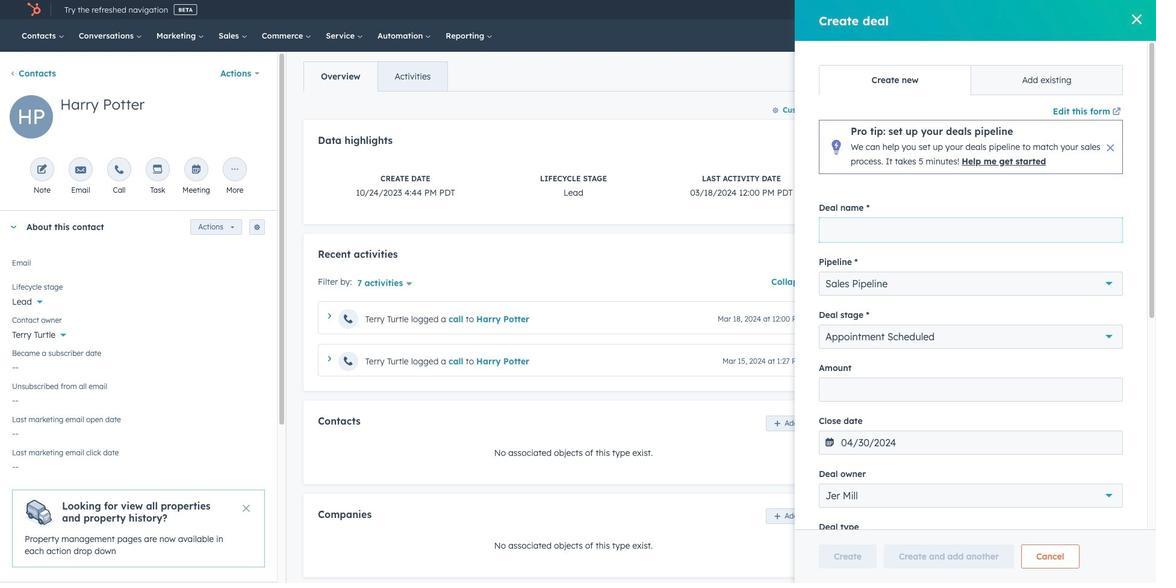 Task type: locate. For each thing, give the bounding box(es) containing it.
manage card settings image
[[254, 224, 261, 231]]

menu
[[874, 0, 1142, 19]]

-- text field
[[12, 356, 265, 375], [12, 455, 265, 475]]

Search HubSpot search field
[[978, 25, 1115, 46]]

0 vertical spatial -- text field
[[12, 389, 265, 408]]

caret image
[[880, 131, 887, 134], [10, 226, 17, 229], [328, 313, 331, 319], [880, 336, 887, 339], [328, 356, 331, 362], [880, 444, 887, 447]]

1 vertical spatial -- text field
[[12, 455, 265, 475]]

2 -- text field from the top
[[12, 422, 265, 442]]

-- text field
[[12, 389, 265, 408], [12, 422, 265, 442]]

navigation
[[304, 61, 448, 92]]

create a task image
[[152, 164, 163, 176]]

0 vertical spatial -- text field
[[12, 356, 265, 375]]

caret image
[[880, 508, 887, 511]]

1 -- text field from the top
[[12, 389, 265, 408]]

alert
[[12, 490, 265, 568]]

marketplaces image
[[962, 5, 973, 16]]

2 -- text field from the top
[[12, 455, 265, 475]]

1 vertical spatial -- text field
[[12, 422, 265, 442]]

create a note image
[[37, 164, 48, 176]]



Task type: vqa. For each thing, say whether or not it's contained in the screenshot.
Link opens in a new window icon
no



Task type: describe. For each thing, give the bounding box(es) containing it.
schedule a meeting image
[[191, 164, 202, 176]]

close image
[[243, 505, 250, 512]]

more activities, menu pop up image
[[230, 164, 240, 176]]

create an email image
[[75, 164, 86, 176]]

make a phone call image
[[114, 164, 125, 176]]

jer mill image
[[1054, 4, 1065, 15]]

1 -- text field from the top
[[12, 356, 265, 375]]



